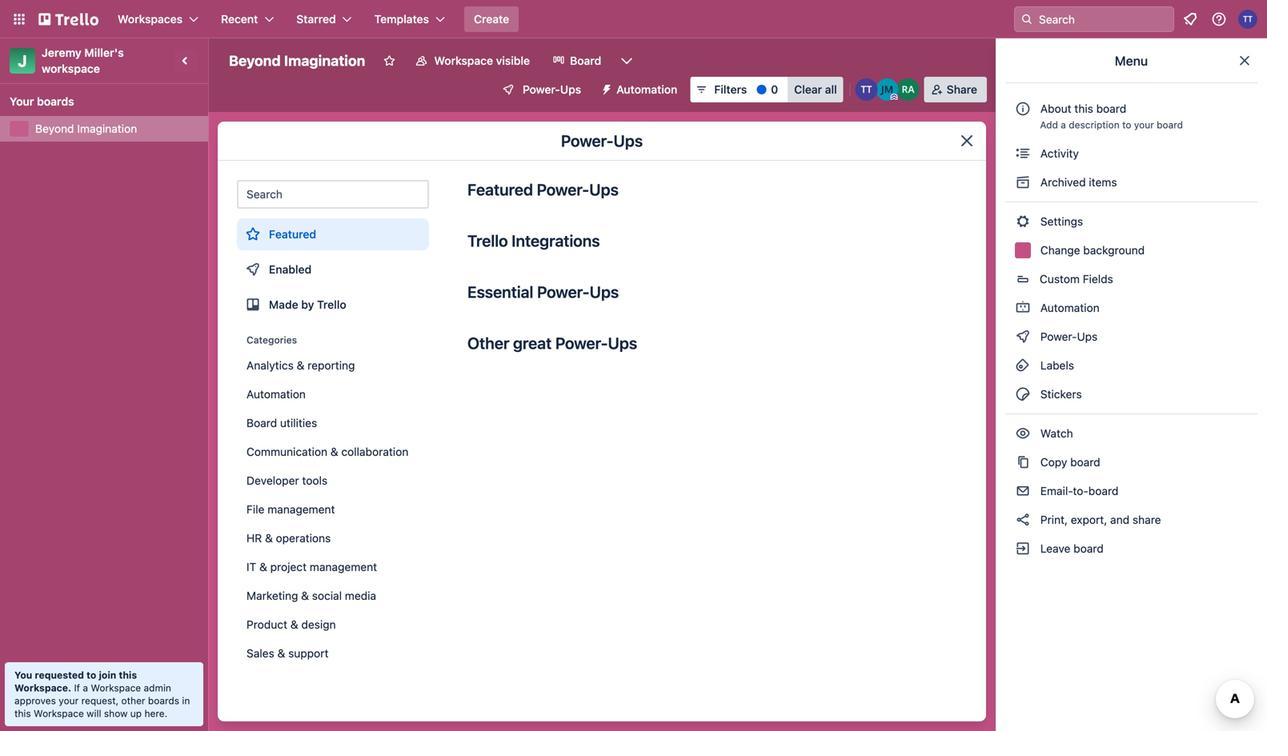Task type: describe. For each thing, give the bounding box(es) containing it.
0 vertical spatial management
[[268, 503, 335, 516]]

fields
[[1083, 273, 1114, 286]]

leave board link
[[1006, 536, 1258, 562]]

this inside you requested to join this workspace.
[[119, 670, 137, 681]]

power-ups inside button
[[523, 83, 581, 96]]

board up activity link
[[1157, 119, 1183, 131]]

great
[[513, 334, 552, 353]]

tools
[[302, 474, 328, 488]]

marketing & social media link
[[237, 584, 429, 609]]

product & design
[[247, 619, 336, 632]]

settings link
[[1006, 209, 1258, 235]]

sm image inside automation button
[[594, 77, 617, 99]]

about
[[1041, 102, 1072, 115]]

customize views image
[[619, 53, 635, 69]]

jeremy
[[42, 46, 82, 59]]

power- up labels
[[1041, 330, 1077, 344]]

workspace visible
[[434, 54, 530, 67]]

jeremy miller (jeremymiller198) image
[[877, 78, 899, 101]]

sm image for power-ups
[[1015, 329, 1031, 345]]

board utilities link
[[237, 411, 429, 436]]

copy board link
[[1006, 450, 1258, 476]]

& for design
[[291, 619, 298, 632]]

leave
[[1041, 542, 1071, 556]]

primary element
[[0, 0, 1268, 38]]

featured for featured power-ups
[[468, 180, 533, 199]]

jeremy miller's workspace
[[42, 46, 127, 75]]

email-
[[1041, 485, 1073, 498]]

analytics
[[247, 359, 294, 372]]

support
[[288, 647, 329, 661]]

copy
[[1041, 456, 1068, 469]]

request,
[[81, 696, 119, 707]]

enabled
[[269, 263, 312, 276]]

categories
[[247, 335, 297, 346]]

print, export, and share link
[[1006, 508, 1258, 533]]

0 horizontal spatial workspace
[[34, 709, 84, 720]]

1 vertical spatial power-ups
[[561, 131, 643, 150]]

marketing
[[247, 590, 298, 603]]

file management
[[247, 503, 335, 516]]

ruby anderson (rubyanderson7) image
[[897, 78, 920, 101]]

made
[[269, 298, 298, 311]]

social
[[312, 590, 342, 603]]

sales & support
[[247, 647, 329, 661]]

imagination inside board name text box
[[284, 52, 365, 69]]

a inside if a workspace admin approves your request, other boards in this workspace will show up here.
[[83, 683, 88, 694]]

media
[[345, 590, 376, 603]]

sales & support link
[[237, 641, 429, 667]]

integrations
[[512, 231, 600, 250]]

change
[[1041, 244, 1081, 257]]

create
[[474, 12, 509, 26]]

custom
[[1040, 273, 1080, 286]]

1 horizontal spatial trello
[[468, 231, 508, 250]]

board up print, export, and share on the right bottom
[[1089, 485, 1119, 498]]

board for board
[[570, 54, 602, 67]]

leave board
[[1038, 542, 1104, 556]]

power-ups button
[[491, 77, 591, 102]]

share
[[947, 83, 978, 96]]

sm image for leave board
[[1015, 541, 1031, 557]]

other
[[468, 334, 510, 353]]

share button
[[925, 77, 987, 102]]

add
[[1040, 119, 1058, 131]]

labels
[[1038, 359, 1075, 372]]

stickers
[[1038, 388, 1082, 401]]

templates
[[374, 12, 429, 26]]

archived items link
[[1006, 170, 1258, 195]]

to inside about this board add a description to your board
[[1123, 119, 1132, 131]]

custom fields
[[1040, 273, 1114, 286]]

hr
[[247, 532, 262, 545]]

0
[[771, 83, 778, 96]]

analytics & reporting
[[247, 359, 355, 372]]

search image
[[1021, 13, 1034, 26]]

marketing & social media
[[247, 590, 376, 603]]

it
[[247, 561, 256, 574]]

power- up integrations
[[537, 180, 590, 199]]

recent
[[221, 12, 258, 26]]

approves
[[14, 696, 56, 707]]

by
[[301, 298, 314, 311]]

workspace.
[[14, 683, 71, 694]]

terry turtle (terryturtle) image
[[856, 78, 878, 101]]

print, export, and share
[[1038, 514, 1161, 527]]

2 vertical spatial automation
[[247, 388, 306, 401]]

custom fields button
[[1006, 267, 1258, 292]]

to inside you requested to join this workspace.
[[86, 670, 96, 681]]

featured power-ups
[[468, 180, 619, 199]]

Search text field
[[237, 180, 429, 209]]

a inside about this board add a description to your board
[[1061, 119, 1066, 131]]

boards inside if a workspace admin approves your request, other boards in this workspace will show up here.
[[148, 696, 179, 707]]

j
[[18, 51, 27, 70]]

it & project management
[[247, 561, 377, 574]]

show
[[104, 709, 128, 720]]

analytics & reporting link
[[237, 353, 429, 379]]

your boards with 1 items element
[[10, 92, 191, 111]]

trello integrations
[[468, 231, 600, 250]]

if a workspace admin approves your request, other boards in this workspace will show up here.
[[14, 683, 190, 720]]

hr & operations
[[247, 532, 331, 545]]

developer tools link
[[237, 468, 429, 494]]

share
[[1133, 514, 1161, 527]]

this inside if a workspace admin approves your request, other boards in this workspace will show up here.
[[14, 709, 31, 720]]

Search field
[[1034, 7, 1174, 31]]

print,
[[1041, 514, 1068, 527]]

Board name text field
[[221, 48, 373, 74]]

sm image for copy board
[[1015, 455, 1031, 471]]

sm image for stickers
[[1015, 387, 1031, 403]]

sm image for settings
[[1015, 214, 1031, 230]]

up
[[130, 709, 142, 720]]

requested
[[35, 670, 84, 681]]

sm image for email-to-board
[[1015, 484, 1031, 500]]



Task type: locate. For each thing, give the bounding box(es) containing it.
1 vertical spatial featured
[[269, 228, 316, 241]]

& for reporting
[[297, 359, 305, 372]]

sm image for print, export, and share
[[1015, 512, 1031, 528]]

2 vertical spatial power-ups
[[1038, 330, 1101, 344]]

board left customize views 'icon' on the top of page
[[570, 54, 602, 67]]

0 vertical spatial power-ups
[[523, 83, 581, 96]]

starred
[[296, 12, 336, 26]]

0 horizontal spatial board
[[247, 417, 277, 430]]

0 horizontal spatial boards
[[37, 95, 74, 108]]

sm image inside settings link
[[1015, 214, 1031, 230]]

this inside about this board add a description to your board
[[1075, 102, 1094, 115]]

automation link
[[1006, 295, 1258, 321], [237, 382, 429, 408]]

sales
[[247, 647, 274, 661]]

beyond inside board name text box
[[229, 52, 281, 69]]

sm image inside "email-to-board" link
[[1015, 484, 1031, 500]]

boards
[[37, 95, 74, 108], [148, 696, 179, 707]]

sm image
[[1015, 175, 1031, 191], [1015, 214, 1031, 230], [1015, 329, 1031, 345], [1015, 387, 1031, 403], [1015, 426, 1031, 442], [1015, 541, 1031, 557]]

board left utilities
[[247, 417, 277, 430]]

workspace left visible
[[434, 54, 493, 67]]

0 vertical spatial trello
[[468, 231, 508, 250]]

1 horizontal spatial boards
[[148, 696, 179, 707]]

sm image inside the archived items link
[[1015, 175, 1031, 191]]

power-ups
[[523, 83, 581, 96], [561, 131, 643, 150], [1038, 330, 1101, 344]]

board link
[[543, 48, 611, 74]]

1 vertical spatial management
[[310, 561, 377, 574]]

beyond imagination link
[[35, 121, 199, 137]]

your boards
[[10, 95, 74, 108]]

0 vertical spatial your
[[1134, 119, 1154, 131]]

this up 'description'
[[1075, 102, 1094, 115]]

labels link
[[1006, 353, 1258, 379]]

items
[[1089, 176, 1117, 189]]

beyond down 'recent' dropdown button
[[229, 52, 281, 69]]

0 horizontal spatial imagination
[[77, 122, 137, 135]]

2 horizontal spatial workspace
[[434, 54, 493, 67]]

sm image inside stickers link
[[1015, 387, 1031, 403]]

boards down admin
[[148, 696, 179, 707]]

& left design
[[291, 619, 298, 632]]

power- up featured power-ups
[[561, 131, 614, 150]]

& down board utilities link
[[331, 446, 338, 459]]

power-ups up labels
[[1038, 330, 1101, 344]]

management down hr & operations link
[[310, 561, 377, 574]]

0 horizontal spatial featured
[[269, 228, 316, 241]]

communication & collaboration link
[[237, 440, 429, 465]]

beyond imagination
[[229, 52, 365, 69], [35, 122, 137, 135]]

1 vertical spatial workspace
[[91, 683, 141, 694]]

join
[[99, 670, 116, 681]]

0 vertical spatial automation
[[617, 83, 678, 96]]

& right "hr"
[[265, 532, 273, 545]]

collaboration
[[341, 446, 409, 459]]

1 vertical spatial this
[[119, 670, 137, 681]]

1 horizontal spatial automation link
[[1006, 295, 1258, 321]]

settings
[[1038, 215, 1083, 228]]

your up activity link
[[1134, 119, 1154, 131]]

open information menu image
[[1211, 11, 1227, 27]]

trello right the by
[[317, 298, 347, 311]]

this down approves
[[14, 709, 31, 720]]

& for operations
[[265, 532, 273, 545]]

1 vertical spatial your
[[59, 696, 79, 707]]

this
[[1075, 102, 1094, 115], [119, 670, 137, 681], [14, 709, 31, 720]]

power-ups down board link
[[523, 83, 581, 96]]

& right the it
[[260, 561, 267, 574]]

automation down customize views 'icon' on the top of page
[[617, 83, 678, 96]]

file management link
[[237, 497, 429, 523]]

sm image inside watch link
[[1015, 426, 1031, 442]]

recent button
[[211, 6, 284, 32]]

workspace
[[42, 62, 100, 75]]

beyond imagination down your boards with 1 items element
[[35, 122, 137, 135]]

to up activity link
[[1123, 119, 1132, 131]]

& for social
[[301, 590, 309, 603]]

and
[[1111, 514, 1130, 527]]

power- inside button
[[523, 83, 560, 96]]

workspace inside button
[[434, 54, 493, 67]]

automation link up power-ups link
[[1006, 295, 1258, 321]]

board for board utilities
[[247, 417, 277, 430]]

archived
[[1041, 176, 1086, 189]]

sm image inside activity link
[[1015, 146, 1031, 162]]

& for support
[[277, 647, 285, 661]]

will
[[87, 709, 101, 720]]

1 horizontal spatial imagination
[[284, 52, 365, 69]]

you requested to join this workspace.
[[14, 670, 137, 694]]

1 vertical spatial beyond imagination
[[35, 122, 137, 135]]

sm image inside print, export, and share link
[[1015, 512, 1031, 528]]

workspace visible button
[[405, 48, 540, 74]]

all
[[825, 83, 837, 96]]

1 horizontal spatial beyond imagination
[[229, 52, 365, 69]]

0 horizontal spatial to
[[86, 670, 96, 681]]

this right join
[[119, 670, 137, 681]]

automation up board utilities on the bottom
[[247, 388, 306, 401]]

trello
[[468, 231, 508, 250], [317, 298, 347, 311]]

activity link
[[1006, 141, 1258, 167]]

copy board
[[1038, 456, 1101, 469]]

0 horizontal spatial your
[[59, 696, 79, 707]]

1 horizontal spatial beyond
[[229, 52, 281, 69]]

management up operations
[[268, 503, 335, 516]]

automation
[[617, 83, 678, 96], [1038, 301, 1100, 315], [247, 388, 306, 401]]

description
[[1069, 119, 1120, 131]]

0 notifications image
[[1181, 10, 1200, 29]]

trello up essential on the left of the page
[[468, 231, 508, 250]]

workspace down join
[[91, 683, 141, 694]]

a
[[1061, 119, 1066, 131], [83, 683, 88, 694]]

filters
[[714, 83, 747, 96]]

0 vertical spatial this
[[1075, 102, 1094, 115]]

your inside if a workspace admin approves your request, other boards in this workspace will show up here.
[[59, 696, 79, 707]]

automation inside button
[[617, 83, 678, 96]]

0 vertical spatial workspace
[[434, 54, 493, 67]]

reporting
[[308, 359, 355, 372]]

0 vertical spatial boards
[[37, 95, 74, 108]]

design
[[301, 619, 336, 632]]

0 horizontal spatial a
[[83, 683, 88, 694]]

other
[[121, 696, 145, 707]]

board up 'description'
[[1097, 102, 1127, 115]]

board up to-
[[1071, 456, 1101, 469]]

&
[[297, 359, 305, 372], [331, 446, 338, 459], [265, 532, 273, 545], [260, 561, 267, 574], [301, 590, 309, 603], [291, 619, 298, 632], [277, 647, 285, 661]]

1 vertical spatial board
[[247, 417, 277, 430]]

0 vertical spatial to
[[1123, 119, 1132, 131]]

0 horizontal spatial beyond imagination
[[35, 122, 137, 135]]

2 sm image from the top
[[1015, 214, 1031, 230]]

workspace navigation collapse icon image
[[175, 50, 197, 72]]

developer
[[247, 474, 299, 488]]

power-ups down automation button
[[561, 131, 643, 150]]

developer tools
[[247, 474, 328, 488]]

0 vertical spatial automation link
[[1006, 295, 1258, 321]]

communication
[[247, 446, 328, 459]]

& right analytics on the left
[[297, 359, 305, 372]]

email-to-board link
[[1006, 479, 1258, 504]]

1 sm image from the top
[[1015, 175, 1031, 191]]

featured up trello integrations
[[468, 180, 533, 199]]

1 horizontal spatial automation
[[617, 83, 678, 96]]

& inside "link"
[[297, 359, 305, 372]]

star or unstar board image
[[383, 54, 396, 67]]

to left join
[[86, 670, 96, 681]]

automation link down analytics & reporting "link"
[[237, 382, 429, 408]]

your inside about this board add a description to your board
[[1134, 119, 1154, 131]]

sm image for archived items
[[1015, 175, 1031, 191]]

file
[[247, 503, 265, 516]]

1 vertical spatial beyond
[[35, 122, 74, 135]]

boards right your
[[37, 95, 74, 108]]

& right sales
[[277, 647, 285, 661]]

board
[[1097, 102, 1127, 115], [1157, 119, 1183, 131], [1071, 456, 1101, 469], [1089, 485, 1119, 498], [1074, 542, 1104, 556]]

watch
[[1038, 427, 1077, 440]]

1 horizontal spatial workspace
[[91, 683, 141, 694]]

to-
[[1073, 485, 1089, 498]]

1 vertical spatial boards
[[148, 696, 179, 707]]

beyond down your boards
[[35, 122, 74, 135]]

ups
[[560, 83, 581, 96], [614, 131, 643, 150], [589, 180, 619, 199], [590, 283, 619, 301], [1077, 330, 1098, 344], [608, 334, 637, 353]]

& for collaboration
[[331, 446, 338, 459]]

beyond imagination inside board name text box
[[229, 52, 365, 69]]

essential power-ups
[[468, 283, 619, 301]]

featured for featured
[[269, 228, 316, 241]]

this member is an admin of this board. image
[[891, 94, 898, 101]]

a right if
[[83, 683, 88, 694]]

terry turtle (terryturtle) image
[[1239, 10, 1258, 29]]

0 horizontal spatial automation
[[247, 388, 306, 401]]

0 vertical spatial a
[[1061, 119, 1066, 131]]

featured up enabled
[[269, 228, 316, 241]]

power- down integrations
[[537, 283, 590, 301]]

sm image inside power-ups link
[[1015, 329, 1031, 345]]

admin
[[144, 683, 171, 694]]

automation button
[[594, 77, 687, 102]]

imagination inside beyond imagination link
[[77, 122, 137, 135]]

made by trello
[[269, 298, 347, 311]]

3 sm image from the top
[[1015, 329, 1031, 345]]

operations
[[276, 532, 331, 545]]

1 horizontal spatial to
[[1123, 119, 1132, 131]]

0 vertical spatial featured
[[468, 180, 533, 199]]

a right 'add'
[[1061, 119, 1066, 131]]

beyond imagination down starred
[[229, 52, 365, 69]]

0 horizontal spatial this
[[14, 709, 31, 720]]

sm image inside labels link
[[1015, 358, 1031, 374]]

1 horizontal spatial a
[[1061, 119, 1066, 131]]

about this board add a description to your board
[[1040, 102, 1183, 131]]

power- down visible
[[523, 83, 560, 96]]

ups inside button
[[560, 83, 581, 96]]

clear all
[[794, 83, 837, 96]]

0 vertical spatial beyond imagination
[[229, 52, 365, 69]]

6 sm image from the top
[[1015, 541, 1031, 557]]

1 vertical spatial to
[[86, 670, 96, 681]]

1 vertical spatial automation link
[[237, 382, 429, 408]]

activity
[[1038, 147, 1079, 160]]

clear
[[794, 83, 822, 96]]

featured link
[[237, 219, 429, 251]]

& for project
[[260, 561, 267, 574]]

1 vertical spatial automation
[[1038, 301, 1100, 315]]

1 horizontal spatial featured
[[468, 180, 533, 199]]

sm image inside "leave board" link
[[1015, 541, 1031, 557]]

board down export,
[[1074, 542, 1104, 556]]

workspace
[[434, 54, 493, 67], [91, 683, 141, 694], [34, 709, 84, 720]]

power- right 'great'
[[556, 334, 608, 353]]

5 sm image from the top
[[1015, 426, 1031, 442]]

you
[[14, 670, 32, 681]]

workspace down approves
[[34, 709, 84, 720]]

power-
[[523, 83, 560, 96], [561, 131, 614, 150], [537, 180, 590, 199], [537, 283, 590, 301], [1041, 330, 1077, 344], [556, 334, 608, 353]]

templates button
[[365, 6, 455, 32]]

sm image for watch
[[1015, 426, 1031, 442]]

it & project management link
[[237, 555, 429, 581]]

miller's
[[84, 46, 124, 59]]

hr & operations link
[[237, 526, 429, 552]]

sm image
[[594, 77, 617, 99], [1015, 146, 1031, 162], [1015, 300, 1031, 316], [1015, 358, 1031, 374], [1015, 455, 1031, 471], [1015, 484, 1031, 500], [1015, 512, 1031, 528]]

2 horizontal spatial this
[[1075, 102, 1094, 115]]

sm image inside copy board link
[[1015, 455, 1031, 471]]

1 vertical spatial trello
[[317, 298, 347, 311]]

& left social
[[301, 590, 309, 603]]

your
[[10, 95, 34, 108]]

4 sm image from the top
[[1015, 387, 1031, 403]]

1 horizontal spatial your
[[1134, 119, 1154, 131]]

2 vertical spatial this
[[14, 709, 31, 720]]

0 vertical spatial board
[[570, 54, 602, 67]]

sm image for labels
[[1015, 358, 1031, 374]]

workspaces button
[[108, 6, 208, 32]]

back to home image
[[38, 6, 98, 32]]

2 horizontal spatial automation
[[1038, 301, 1100, 315]]

product
[[247, 619, 288, 632]]

trello inside "link"
[[317, 298, 347, 311]]

starred button
[[287, 6, 362, 32]]

stickers link
[[1006, 382, 1258, 408]]

sm image for activity
[[1015, 146, 1031, 162]]

your down if
[[59, 696, 79, 707]]

0 vertical spatial beyond
[[229, 52, 281, 69]]

imagination down starred dropdown button
[[284, 52, 365, 69]]

0 vertical spatial imagination
[[284, 52, 365, 69]]

1 horizontal spatial this
[[119, 670, 137, 681]]

0 horizontal spatial automation link
[[237, 382, 429, 408]]

1 horizontal spatial board
[[570, 54, 602, 67]]

automation down custom fields
[[1038, 301, 1100, 315]]

0 horizontal spatial trello
[[317, 298, 347, 311]]

1 vertical spatial a
[[83, 683, 88, 694]]

0 horizontal spatial beyond
[[35, 122, 74, 135]]

imagination down your boards with 1 items element
[[77, 122, 137, 135]]

archived items
[[1038, 176, 1117, 189]]

in
[[182, 696, 190, 707]]

2 vertical spatial workspace
[[34, 709, 84, 720]]

project
[[270, 561, 307, 574]]

sm image for automation
[[1015, 300, 1031, 316]]

1 vertical spatial imagination
[[77, 122, 137, 135]]



Task type: vqa. For each thing, say whether or not it's contained in the screenshot.
Add board icon
no



